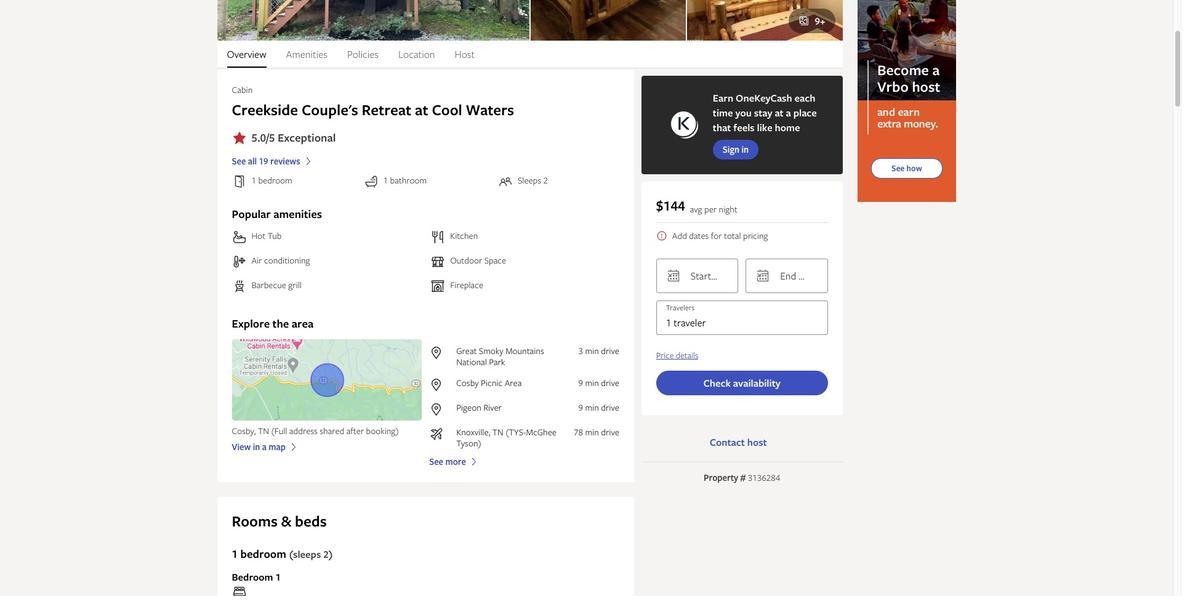 Task type: vqa. For each thing, say whether or not it's contained in the screenshot.
Show previous image for Light filled small-scale apartment in a tropical neighborhood setting
no



Task type: locate. For each thing, give the bounding box(es) containing it.
airport image
[[429, 427, 452, 442]]

drive down 3 min drive on the bottom
[[601, 377, 620, 389]]

min
[[586, 345, 599, 357], [586, 377, 599, 389], [586, 402, 599, 413], [586, 426, 599, 438]]

0 horizontal spatial in
[[253, 441, 260, 453]]

at left cool
[[415, 100, 428, 120]]

space
[[485, 255, 506, 266]]

air conditioning
[[252, 255, 310, 266]]

cosby picnic area
[[457, 377, 522, 389]]

9 min drive down 3 min drive on the bottom
[[579, 377, 620, 389]]

at
[[415, 100, 428, 120], [775, 106, 784, 120]]

1 down the all
[[252, 175, 256, 186]]

1 popular location image from the top
[[429, 346, 452, 360]]

see for see more
[[429, 456, 444, 468]]

at inside cabin creekside couple's retreat at cool waters
[[415, 100, 428, 120]]

1 drive from the top
[[601, 345, 620, 357]]

medium image right reviews
[[303, 156, 314, 167]]

bedroom
[[258, 175, 292, 186], [241, 546, 286, 562]]

2
[[544, 175, 548, 186]]

tn left (tys- on the left bottom of page
[[493, 426, 504, 438]]

earn
[[713, 91, 734, 105]]

onekeycash
[[736, 91, 793, 105]]

a up the home
[[786, 106, 791, 120]]

after
[[347, 425, 364, 437]]

home
[[775, 121, 801, 134]]

78 min drive
[[574, 426, 620, 438]]

1 horizontal spatial see
[[429, 456, 444, 468]]

sign
[[723, 144, 740, 155]]

1 vertical spatial a
[[262, 441, 267, 453]]

leading image
[[799, 15, 810, 27]]

1 vertical spatial in
[[253, 441, 260, 453]]

min for area
[[586, 377, 599, 389]]

medium image inside view in a map button
[[288, 442, 299, 453]]

see more button
[[429, 449, 620, 468]]

cool
[[432, 100, 462, 120]]

explore the area
[[232, 316, 314, 331]]

host
[[748, 436, 767, 449]]

0 horizontal spatial medium image
[[288, 442, 299, 453]]

min for mountains
[[586, 345, 599, 357]]

0 vertical spatial see
[[232, 155, 246, 167]]

explore
[[232, 316, 270, 331]]

min down 3 min drive on the bottom
[[586, 377, 599, 389]]

1
[[252, 175, 256, 186], [384, 175, 388, 186], [666, 316, 672, 330], [232, 546, 238, 562], [276, 570, 281, 584]]

tn left (full
[[258, 425, 269, 437]]

min right 3
[[586, 345, 599, 357]]

0 vertical spatial popular location image
[[429, 346, 452, 360]]

sleeps
[[518, 175, 542, 186]]

the
[[273, 316, 289, 331]]

1 vertical spatial see
[[429, 456, 444, 468]]

0 horizontal spatial see
[[232, 155, 246, 167]]

0 vertical spatial 9 min drive
[[579, 377, 620, 389]]

1 inside "1 traveler" button
[[666, 316, 672, 330]]

a left the map
[[262, 441, 267, 453]]

bedroom for 1 bedroom
[[258, 175, 292, 186]]

1 vertical spatial popular location image
[[429, 378, 452, 392]]

in inside sign in link
[[742, 144, 749, 155]]

1 horizontal spatial tn
[[493, 426, 504, 438]]

drive up 78 min drive
[[601, 402, 620, 413]]

1 min from the top
[[586, 345, 599, 357]]

2 9 min drive from the top
[[579, 402, 620, 413]]

bathroom
[[390, 175, 427, 186]]

reviews
[[270, 155, 300, 167]]

0 vertical spatial bedroom
[[258, 175, 292, 186]]

popular location image left great
[[429, 346, 452, 360]]

overview
[[227, 47, 266, 61]]

place
[[794, 106, 817, 120]]

min up 78 min drive
[[586, 402, 599, 413]]

tn inside knoxville, tn (tys-mcghee tyson)
[[493, 426, 504, 438]]

feels
[[734, 121, 755, 134]]

add
[[673, 230, 687, 242]]

9 min drive up 78 min drive
[[579, 402, 620, 413]]

view in a map button
[[232, 437, 422, 453]]

drive right 3
[[601, 345, 620, 357]]

hot tub list item
[[232, 230, 421, 245]]

see left more
[[429, 456, 444, 468]]

0 vertical spatial medium image
[[303, 156, 314, 167]]

in inside view in a map button
[[253, 441, 260, 453]]

river
[[484, 402, 502, 413]]

mountains
[[506, 345, 544, 357]]

(full
[[271, 425, 287, 437]]

see for see all 19 reviews
[[232, 155, 246, 167]]

like
[[757, 121, 773, 134]]

0 horizontal spatial tn
[[258, 425, 269, 437]]

exterior image
[[217, 0, 529, 41]]

78
[[574, 426, 583, 438]]

medium image right the map
[[288, 442, 299, 453]]

0 vertical spatial in
[[742, 144, 749, 155]]

9 down 3
[[579, 377, 583, 389]]

list
[[217, 41, 843, 68], [429, 345, 620, 449]]

1 vertical spatial 9
[[579, 402, 583, 413]]

#
[[741, 472, 746, 484]]

drive for (tys-
[[601, 426, 620, 438]]

see left the all
[[232, 155, 246, 167]]

1 up 'bedroom'
[[232, 546, 238, 562]]

0 horizontal spatial room image
[[531, 0, 686, 41]]

1 horizontal spatial medium image
[[303, 156, 314, 167]]

view
[[232, 441, 251, 453]]

address
[[289, 425, 318, 437]]

min right 78
[[586, 426, 599, 438]]

a inside the earn onekeycash each time you stay at a place that feels like home
[[786, 106, 791, 120]]

9 up 78
[[579, 402, 583, 413]]

0 vertical spatial list
[[217, 41, 843, 68]]

4 drive from the top
[[601, 426, 620, 438]]

1 9 from the top
[[579, 377, 583, 389]]

1 horizontal spatial at
[[775, 106, 784, 120]]

3 min drive
[[579, 345, 620, 357]]

4 min from the top
[[586, 426, 599, 438]]

1 down the 1 bedroom (sleeps 2)
[[276, 570, 281, 584]]

contact host link
[[700, 430, 777, 455]]

property # 3136284
[[704, 472, 781, 484]]

2 popular location image from the top
[[429, 378, 452, 392]]

0 vertical spatial a
[[786, 106, 791, 120]]

2)
[[324, 548, 333, 561]]

medium image inside see all 19 reviews button
[[303, 156, 314, 167]]

price
[[657, 350, 674, 361]]

3 drive from the top
[[601, 402, 620, 413]]

tn for knoxville,
[[493, 426, 504, 438]]

19
[[259, 155, 268, 167]]

room image
[[531, 0, 686, 41], [687, 0, 843, 41]]

bedroom up bedroom 1
[[241, 546, 286, 562]]

popular location image
[[429, 346, 452, 360], [429, 378, 452, 392]]

1 9 min drive from the top
[[579, 377, 620, 389]]

drive right 78
[[601, 426, 620, 438]]

1 horizontal spatial a
[[786, 106, 791, 120]]

1 horizontal spatial room image
[[687, 0, 843, 41]]

tn for cosby,
[[258, 425, 269, 437]]

bedroom down see all 19 reviews
[[258, 175, 292, 186]]

0 horizontal spatial a
[[262, 441, 267, 453]]

pigeon river
[[457, 402, 502, 413]]

view in a map
[[232, 441, 286, 453]]

1 traveler button
[[657, 301, 828, 335]]

2 drive from the top
[[601, 377, 620, 389]]

0 horizontal spatial at
[[415, 100, 428, 120]]

at right stay
[[775, 106, 784, 120]]

1 vertical spatial list
[[429, 345, 620, 449]]

in right sign in the top of the page
[[742, 144, 749, 155]]

popular location image up popular location image
[[429, 378, 452, 392]]

cabin creekside couple's retreat at cool waters
[[232, 84, 514, 120]]

2 9 from the top
[[579, 402, 583, 413]]

1 left bathroom
[[384, 175, 388, 186]]

map image
[[232, 339, 422, 421]]

medium image
[[303, 156, 314, 167], [288, 442, 299, 453]]

in right view
[[253, 441, 260, 453]]

cosby,
[[232, 425, 256, 437]]

0 vertical spatial 9
[[579, 377, 583, 389]]

couple's
[[302, 100, 358, 120]]

sleeps 2
[[518, 175, 548, 186]]

pigeon
[[457, 402, 482, 413]]

5.0/5
[[252, 130, 275, 145]]

9
[[579, 377, 583, 389], [579, 402, 583, 413]]

bedroom 1
[[232, 570, 281, 584]]

sign in
[[723, 144, 749, 155]]

small image
[[657, 230, 668, 242]]

drive
[[601, 345, 620, 357], [601, 377, 620, 389], [601, 402, 620, 413], [601, 426, 620, 438]]

air
[[252, 255, 262, 266]]

property
[[704, 472, 739, 484]]

$144
[[657, 197, 685, 215]]

knoxville, tn (tys-mcghee tyson)
[[457, 426, 557, 449]]

1 vertical spatial bedroom
[[241, 546, 286, 562]]

1 horizontal spatial in
[[742, 144, 749, 155]]

bedroom for 1 bedroom (sleeps 2)
[[241, 546, 286, 562]]

rooms
[[232, 511, 278, 532]]

1 vertical spatial medium image
[[288, 442, 299, 453]]

a inside button
[[262, 441, 267, 453]]

cosby, tn (full address shared after booking)
[[232, 425, 399, 437]]

park
[[489, 356, 505, 368]]

in for sign
[[742, 144, 749, 155]]

more
[[446, 456, 466, 468]]

smoky
[[479, 345, 504, 357]]

1 vertical spatial 9 min drive
[[579, 402, 620, 413]]

that
[[713, 121, 731, 134]]

2 min from the top
[[586, 377, 599, 389]]

1 left traveler
[[666, 316, 672, 330]]



Task type: describe. For each thing, give the bounding box(es) containing it.
policies
[[347, 47, 379, 61]]

amenities
[[286, 47, 328, 61]]

3136284
[[748, 472, 781, 484]]

drive for area
[[601, 377, 620, 389]]

at inside the earn onekeycash each time you stay at a place that feels like home
[[775, 106, 784, 120]]

night
[[719, 203, 738, 215]]

per
[[705, 203, 717, 215]]

medium image
[[469, 457, 480, 468]]

popular location image
[[429, 402, 452, 417]]

popular
[[232, 206, 271, 222]]

booking)
[[366, 425, 399, 437]]

tub
[[268, 230, 282, 242]]

list containing great smoky mountains national park
[[429, 345, 620, 449]]

policies link
[[347, 41, 379, 68]]

min for (tys-
[[586, 426, 599, 438]]

in for view
[[253, 441, 260, 453]]

great smoky mountains national park
[[457, 345, 544, 368]]

tyson)
[[457, 437, 482, 449]]

add dates for total pricing
[[673, 230, 769, 242]]

grill
[[288, 279, 302, 291]]

see all 19 reviews button
[[232, 151, 620, 167]]

amenities
[[274, 206, 322, 222]]

host
[[455, 47, 475, 61]]

total
[[724, 230, 741, 242]]

9+
[[815, 14, 826, 28]]

overview link
[[227, 41, 266, 68]]

beds
[[295, 511, 327, 532]]

$144 avg per night
[[657, 197, 738, 215]]

host link
[[455, 41, 475, 68]]

check availability button
[[657, 371, 828, 396]]

price details check availability
[[657, 350, 781, 390]]

location
[[399, 47, 435, 61]]

exceptional
[[278, 130, 336, 145]]

3
[[579, 345, 583, 357]]

see all 19 reviews
[[232, 155, 300, 167]]

contact
[[710, 436, 745, 449]]

air conditioning list item
[[232, 254, 421, 269]]

location link
[[399, 41, 435, 68]]

3 min from the top
[[586, 402, 599, 413]]

1 bedroom (sleeps 2)
[[232, 546, 333, 562]]

map
[[269, 441, 286, 453]]

avg
[[690, 203, 703, 215]]

drive for mountains
[[601, 345, 620, 357]]

contact host
[[710, 436, 767, 449]]

great
[[457, 345, 477, 357]]

pricing
[[743, 230, 769, 242]]

(sleeps
[[289, 548, 321, 561]]

1 for 1 bedroom (sleeps 2)
[[232, 546, 238, 562]]

sign in link
[[713, 140, 759, 160]]

kitchen
[[450, 230, 478, 242]]

1 for 1 bedroom
[[252, 175, 256, 186]]

popular location image for great
[[429, 346, 452, 360]]

5.0/5 exceptional
[[252, 130, 336, 145]]

dates
[[690, 230, 709, 242]]

medium image for see all 19 reviews
[[303, 156, 314, 167]]

9 for pigeon river
[[579, 402, 583, 413]]

time
[[713, 106, 733, 120]]

check
[[704, 376, 731, 390]]

mcghee
[[526, 426, 557, 438]]

you
[[736, 106, 752, 120]]

rooms & beds
[[232, 511, 327, 532]]

national
[[457, 356, 487, 368]]

(tys-
[[506, 426, 526, 438]]

9 min drive for cosby picnic area
[[579, 377, 620, 389]]

retreat
[[362, 100, 412, 120]]

barbecue grill list item
[[232, 279, 421, 294]]

conditioning
[[264, 255, 310, 266]]

negative theme image
[[232, 131, 247, 145]]

area
[[292, 316, 314, 331]]

details
[[676, 350, 699, 361]]

popular amenities
[[232, 206, 322, 222]]

popular location image for cosby
[[429, 378, 452, 392]]

&
[[281, 511, 291, 532]]

kitchen list item
[[431, 230, 620, 245]]

earn onekeycash each time you stay at a place that feels like home
[[713, 91, 817, 134]]

availability
[[734, 376, 781, 390]]

1 for 1 bathroom
[[384, 175, 388, 186]]

1 traveler
[[666, 316, 706, 330]]

outdoor space
[[450, 255, 506, 266]]

stay
[[755, 106, 773, 120]]

hot
[[252, 230, 266, 242]]

traveler
[[674, 316, 706, 330]]

9 for cosby picnic area
[[579, 377, 583, 389]]

waters
[[466, 100, 514, 120]]

outdoor space list item
[[431, 254, 620, 269]]

9 min drive for pigeon river
[[579, 402, 620, 413]]

creekside
[[232, 100, 298, 120]]

for
[[711, 230, 722, 242]]

price details button
[[657, 350, 699, 361]]

shared
[[320, 425, 345, 437]]

medium image for view in a map
[[288, 442, 299, 453]]

1 room image from the left
[[531, 0, 686, 41]]

fireplace
[[450, 279, 484, 291]]

1 for 1 traveler
[[666, 316, 672, 330]]

fireplace list item
[[431, 279, 620, 294]]

list containing overview
[[217, 41, 843, 68]]

picnic
[[481, 377, 503, 389]]

2 room image from the left
[[687, 0, 843, 41]]

area
[[505, 377, 522, 389]]



